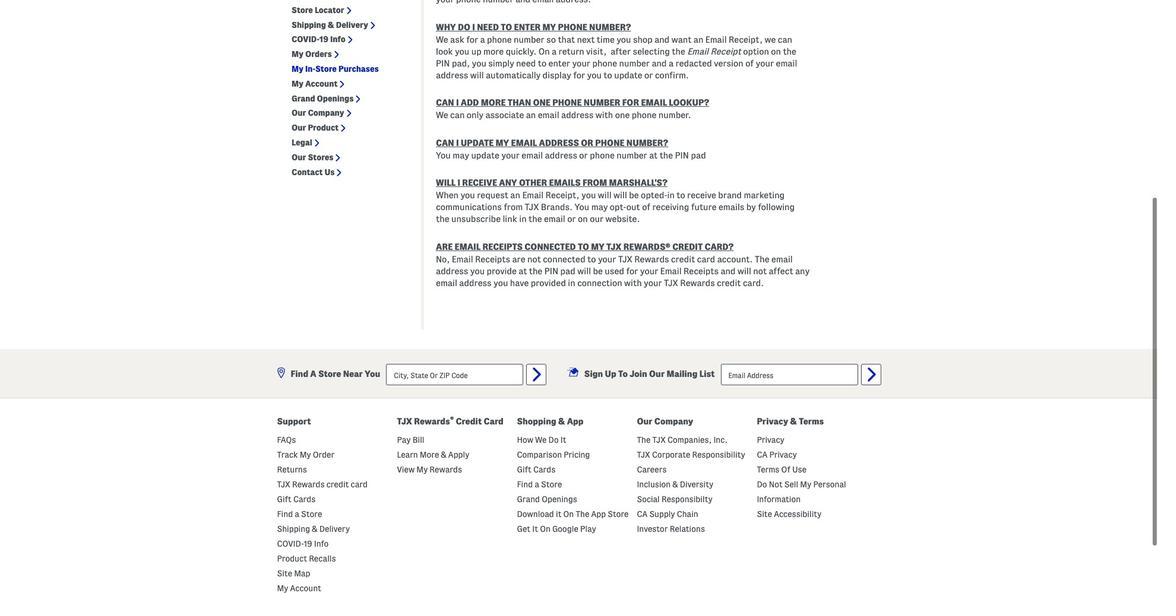 Task type: vqa. For each thing, say whether or not it's contained in the screenshot.
left Openings
yes



Task type: describe. For each thing, give the bounding box(es) containing it.
can inside can i add more than one phone number for email lookup? we can only associate an email address with one phone number.
[[451, 111, 465, 120]]

2 horizontal spatial credit
[[717, 279, 741, 288]]

you up pad, at the top of page
[[455, 47, 470, 56]]

receive
[[688, 191, 717, 200]]

phone inside can i add more than one phone number for email lookup? we can only associate an email address with one phone number.
[[553, 98, 582, 108]]

the inside we ask for a phone number so that next time you shop and want an email receipt, we can look you up more quickly. on a return visit,  after selecting the
[[672, 47, 686, 56]]

will
[[436, 178, 456, 188]]

1 vertical spatial covid-19 info link
[[277, 540, 329, 549]]

the inside can i update my email address or phone number? you may update your email address or phone number at the pin pad
[[660, 151, 673, 160]]

0 horizontal spatial grand openings link
[[292, 94, 354, 104]]

0 vertical spatial find
[[291, 370, 309, 379]]

email up affect at the right of the page
[[772, 255, 793, 264]]

unsubscribe
[[452, 215, 501, 224]]

store left locator
[[292, 5, 313, 15]]

2 vertical spatial privacy
[[770, 451, 797, 460]]

up
[[472, 47, 482, 56]]

cards inside faqs track my order returns tjx rewards credit card gift cards find a store shipping & delivery covid-19 info product recalls site map
[[294, 495, 316, 505]]

investor
[[637, 525, 668, 534]]

one
[[533, 98, 551, 108]]

brand
[[719, 191, 742, 200]]

0 vertical spatial covid-19 info link
[[292, 35, 346, 45]]

my left orders
[[292, 49, 304, 59]]

or right address
[[581, 138, 594, 148]]

phone inside can i add more than one phone number for email lookup? we can only associate an email address with one phone number.
[[632, 111, 657, 120]]

following
[[759, 203, 795, 212]]

email receipt
[[688, 47, 742, 56]]

i for add
[[456, 98, 459, 108]]

time
[[597, 35, 615, 44]]

rewards inside tjx rewards ® credit card
[[414, 417, 450, 427]]

personal
[[814, 480, 847, 490]]

mailing
[[667, 370, 698, 379]]

0 vertical spatial gift cards link
[[517, 466, 556, 475]]

address down provide
[[460, 279, 492, 288]]

us
[[325, 167, 335, 177]]

address inside can i update my email address or phone number? you may update your email address or phone number at the pin pad
[[545, 151, 578, 160]]

terms inside privacy ca privacy terms of use do not sell my personal information site accessibility
[[758, 466, 780, 475]]

for inside we ask for a phone number so that next time you shop and want an email receipt, we can look you up more quickly. on a return visit,  after selecting the
[[467, 35, 479, 44]]

1 vertical spatial find a store link
[[277, 510, 322, 520]]

out
[[627, 203, 641, 212]]

credit inside "are email receipts connected to my tjx rewards® credit card? no, email receipts are not connected to your tjx rewards credit card account. the email address you provide at the pin pad will be used for your email receipts and will not affect any email address you have provided in connection with your tjx rewards credit card."
[[673, 242, 703, 252]]

email up redacted
[[688, 47, 709, 56]]

be inside will i receive any other emails from marshall's? when you request an email receipt, you will will be opted-in to receive brand marketing communications from tjx brands. you may opt-out of receiving future emails by following the unsubscribe link in the email or on our website.
[[630, 191, 639, 200]]

my left account
[[292, 79, 304, 88]]

affect
[[769, 267, 794, 276]]

0 horizontal spatial not
[[528, 255, 541, 264]]

store up account
[[316, 64, 337, 74]]

why do i need to enter my phone number?
[[436, 22, 632, 32]]

find inside "how we do it comparison pricing gift cards find a store grand openings download it on the app store get it on google play"
[[517, 480, 533, 490]]

our right join
[[650, 370, 665, 379]]

info inside the "store locator shipping & delivery covid-19 info my orders my in-store purchases my account grand openings our company our product legal our stores contact us"
[[330, 35, 346, 44]]

tjx rewards credit card link
[[277, 480, 368, 490]]

email inside will i receive any other emails from marshall's? when you request an email receipt, you will will be opted-in to receive brand marketing communications from tjx brands. you may opt-out of receiving future emails by following the unsubscribe link in the email or on our website.
[[544, 215, 566, 224]]

card
[[484, 417, 504, 427]]

add
[[461, 98, 479, 108]]

i for receive
[[458, 178, 461, 188]]

you inside will i receive any other emails from marshall's? when you request an email receipt, you will will be opted-in to receive brand marketing communications from tjx brands. you may opt-out of receiving future emails by following the unsubscribe link in the email or on our website.
[[575, 203, 590, 212]]

number inside option on the pin pad, you simply need to enter your phone number and a redacted version of your email address will automatically display for you to update or confirm.
[[620, 59, 650, 68]]

we inside can i add more than one phone number for email lookup? we can only associate an email address with one phone number.
[[436, 111, 449, 120]]

cards inside "how we do it comparison pricing gift cards find a store grand openings download it on the app store get it on google play"
[[534, 466, 556, 475]]

pin inside "are email receipts connected to my tjx rewards® credit card? no, email receipts are not connected to your tjx rewards credit card account. the email address you provide at the pin pad will be used for your email receipts and will not affect any email address you have provided in connection with your tjx rewards credit card."
[[545, 267, 559, 276]]

& inside the "store locator shipping & delivery covid-19 info my orders my in-store purchases my account grand openings our company our product legal our stores contact us"
[[328, 20, 334, 29]]

1 vertical spatial not
[[754, 267, 767, 276]]

our up the tjx companies, inc. link
[[637, 417, 653, 427]]

my
[[543, 22, 557, 32]]

you up our
[[582, 191, 596, 200]]

0 horizontal spatial from
[[504, 203, 523, 212]]

brands.
[[541, 203, 573, 212]]

map
[[294, 570, 310, 579]]

sign up to join our mailing list
[[585, 370, 715, 379]]

comparison pricing link
[[517, 451, 590, 460]]

we
[[765, 35, 776, 44]]

with inside can i add more than one phone number for email lookup? we can only associate an email address with one phone number.
[[596, 111, 614, 120]]

pin inside can i update my email address or phone number? you may update your email address or phone number at the pin pad
[[676, 151, 690, 160]]

pad inside can i update my email address or phone number? you may update your email address or phone number at the pin pad
[[692, 151, 707, 160]]

careers
[[637, 466, 667, 475]]

find a store near you link
[[277, 368, 381, 379]]

privacy for &
[[758, 417, 789, 427]]

pin inside option on the pin pad, you simply need to enter your phone number and a redacted version of your email address will automatically display for you to update or confirm.
[[436, 59, 450, 68]]

1 horizontal spatial grand openings link
[[517, 495, 578, 505]]

locator
[[315, 5, 345, 15]]

store right a on the left
[[319, 370, 341, 379]]

the down brands. at the left of page
[[529, 215, 542, 224]]

openings inside the "store locator shipping & delivery covid-19 info my orders my in-store purchases my account grand openings our company our product legal our stores contact us"
[[317, 94, 354, 103]]

supply
[[650, 510, 675, 520]]

pay bill learn more & apply view my rewards
[[397, 436, 470, 475]]

to
[[619, 370, 628, 379]]

information
[[758, 495, 801, 505]]

you down provide
[[494, 279, 508, 288]]

store locator shipping & delivery covid-19 info my orders my in-store purchases my account grand openings our company our product legal our stores contact us
[[292, 5, 379, 177]]

will inside option on the pin pad, you simply need to enter your phone number and a redacted version of your email address will automatically display for you to update or confirm.
[[471, 71, 484, 80]]

to inside will i receive any other emails from marshall's? when you request an email receipt, you will will be opted-in to receive brand marketing communications from tjx brands. you may opt-out of receiving future emails by following the unsubscribe link in the email or on our website.
[[677, 191, 686, 200]]

email down no,
[[436, 279, 458, 288]]

an inside can i add more than one phone number for email lookup? we can only associate an email address with one phone number.
[[526, 111, 536, 120]]

1 vertical spatial receipts
[[475, 255, 511, 264]]

0 vertical spatial receipts
[[483, 242, 523, 252]]

and inside "are email receipts connected to my tjx rewards® credit card? no, email receipts are not connected to your tjx rewards credit card account. the email address you provide at the pin pad will be used for your email receipts and will not affect any email address you have provided in connection with your tjx rewards credit card."
[[721, 267, 736, 276]]

gift inside faqs track my order returns tjx rewards credit card gift cards find a store shipping & delivery covid-19 info product recalls site map
[[277, 495, 292, 505]]

support
[[277, 417, 311, 427]]

stores
[[308, 153, 334, 162]]

rewards®
[[624, 242, 671, 252]]

openings inside "how we do it comparison pricing gift cards find a store grand openings download it on the app store get it on google play"
[[542, 495, 578, 505]]

sign
[[585, 370, 603, 379]]

card inside "are email receipts connected to my tjx rewards® credit card? no, email receipts are not connected to your tjx rewards credit card account. the email address you provide at the pin pad will be used for your email receipts and will not affect any email address you have provided in connection with your tjx rewards credit card."
[[698, 255, 716, 264]]

site map link
[[277, 570, 310, 579]]

connected
[[525, 242, 576, 252]]

the inside "how we do it comparison pricing gift cards find a store grand openings download it on the app store get it on google play"
[[576, 510, 590, 520]]

you inside can i update my email address or phone number? you may update your email address or phone number at the pin pad
[[436, 151, 451, 160]]

address down no,
[[436, 267, 469, 276]]

our up the legal
[[292, 123, 306, 133]]

tjx inside tjx rewards ® credit card
[[397, 417, 412, 427]]

are
[[513, 255, 526, 264]]

our company link
[[292, 108, 344, 118]]

the inside 'the tjx companies, inc. tjx corporate responsibility careers inclusion & diversity social responsibilty ca supply chain investor relations'
[[637, 436, 651, 445]]

product inside faqs track my order returns tjx rewards credit card gift cards find a store shipping & delivery covid-19 info product recalls site map
[[277, 555, 307, 564]]

social responsibilty link
[[637, 495, 713, 505]]

2 vertical spatial on
[[540, 525, 551, 534]]

your inside can i update my email address or phone number? you may update your email address or phone number at the pin pad
[[502, 151, 520, 160]]

faqs link
[[277, 436, 296, 445]]

with inside "are email receipts connected to my tjx rewards® credit card? no, email receipts are not connected to your tjx rewards credit card account. the email address you provide at the pin pad will be used for your email receipts and will not affect any email address you have provided in connection with your tjx rewards credit card."
[[625, 279, 642, 288]]

receipt
[[711, 47, 742, 56]]

next
[[577, 35, 595, 44]]

pricing
[[564, 451, 590, 460]]

phone for my
[[558, 22, 588, 32]]

return
[[559, 47, 585, 56]]

our stores link
[[292, 153, 334, 163]]

credit inside tjx rewards ® credit card
[[456, 417, 482, 427]]

enter
[[549, 59, 571, 68]]

on inside will i receive any other emails from marshall's? when you request an email receipt, you will will be opted-in to receive brand marketing communications from tjx brands. you may opt-out of receiving future emails by following the unsubscribe link in the email or on our website.
[[578, 215, 588, 224]]

want
[[672, 35, 692, 44]]

our down legal link
[[292, 153, 306, 162]]

to down after at the right of page
[[604, 71, 613, 80]]

0 vertical spatial in
[[668, 191, 675, 200]]

an inside we ask for a phone number so that next time you shop and want an email receipt, we can look you up more quickly. on a return visit,  after selecting the
[[694, 35, 704, 44]]

will i receive any other emails from marshall's? when you request an email receipt, you will will be opted-in to receive brand marketing communications from tjx brands. you may opt-out of receiving future emails by following the unsubscribe link in the email or on our website.
[[436, 178, 795, 224]]

0 horizontal spatial gift cards link
[[277, 495, 316, 505]]

ask
[[451, 35, 465, 44]]

my inside can i update my email address or phone number? you may update your email address or phone number at the pin pad
[[496, 138, 510, 148]]

do inside privacy ca privacy terms of use do not sell my personal information site accessibility
[[758, 480, 768, 490]]

i for update
[[456, 138, 459, 148]]

& right "shopping"
[[559, 417, 566, 427]]

my inside pay bill learn more & apply view my rewards
[[417, 466, 428, 475]]

email right are
[[455, 242, 481, 252]]

up
[[605, 370, 617, 379]]

used
[[605, 267, 625, 276]]

pay bill link
[[397, 436, 425, 445]]

a inside option on the pin pad, you simply need to enter your phone number and a redacted version of your email address will automatically display for you to update or confirm.
[[669, 59, 674, 68]]

we inside "how we do it comparison pricing gift cards find a store grand openings download it on the app store get it on google play"
[[536, 436, 547, 445]]

shipping inside faqs track my order returns tjx rewards credit card gift cards find a store shipping & delivery covid-19 info product recalls site map
[[277, 525, 310, 534]]

faqs track my order returns tjx rewards credit card gift cards find a store shipping & delivery covid-19 info product recalls site map
[[277, 436, 368, 579]]

credit inside faqs track my order returns tjx rewards credit card gift cards find a store shipping & delivery covid-19 info product recalls site map
[[327, 480, 349, 490]]

number inside can i update my email address or phone number? you may update your email address or phone number at the pin pad
[[617, 151, 648, 160]]

lookup?
[[669, 98, 710, 108]]

have
[[510, 279, 529, 288]]

a inside "how we do it comparison pricing gift cards find a store grand openings download it on the app store get it on google play"
[[535, 480, 540, 490]]

responsibilty
[[662, 495, 713, 505]]

0 vertical spatial shipping & delivery link
[[292, 20, 368, 30]]

account.
[[718, 255, 753, 264]]

privacy & terms
[[758, 417, 825, 427]]

email inside can i add more than one phone number for email lookup? we can only associate an email address with one phone number.
[[642, 98, 668, 108]]

you inside find a store near you link
[[365, 370, 381, 379]]

address inside can i add more than one phone number for email lookup? we can only associate an email address with one phone number.
[[562, 111, 594, 120]]

on inside option on the pin pad, you simply need to enter your phone number and a redacted version of your email address will automatically display for you to update or confirm.
[[772, 47, 782, 56]]

phone inside can i update my email address or phone number? you may update your email address or phone number at the pin pad
[[590, 151, 615, 160]]

the tjx companies, inc. link
[[637, 436, 728, 445]]

or up the emails
[[580, 151, 588, 160]]

website.
[[606, 215, 640, 224]]

can i update my email address or phone number? you may update your email address or phone number at the pin pad
[[436, 138, 707, 160]]

you up communications in the top of the page
[[461, 191, 475, 200]]

we inside we ask for a phone number so that next time you shop and want an email receipt, we can look you up more quickly. on a return visit,  after selecting the
[[436, 35, 449, 44]]

store left supply
[[608, 510, 629, 520]]

you left provide
[[471, 267, 485, 276]]

learn more & apply link
[[397, 451, 470, 460]]

store locator link
[[292, 5, 345, 15]]

returns link
[[277, 466, 307, 475]]

for inside can i add more than one phone number for email lookup? we can only associate an email address with one phone number.
[[623, 98, 640, 108]]

store down comparison pricing link on the bottom
[[541, 480, 562, 490]]

email inside can i update my email address or phone number? you may update your email address or phone number at the pin pad
[[522, 151, 543, 160]]

1 horizontal spatial it
[[561, 436, 567, 445]]

card inside faqs track my order returns tjx rewards credit card gift cards find a store shipping & delivery covid-19 info product recalls site map
[[351, 480, 368, 490]]

19 inside faqs track my order returns tjx rewards credit card gift cards find a store shipping & delivery covid-19 info product recalls site map
[[304, 540, 312, 549]]

to up connection
[[588, 255, 596, 264]]

you down up
[[472, 59, 487, 68]]

0 vertical spatial terms
[[800, 417, 825, 427]]

returns
[[277, 466, 307, 475]]

delivery inside faqs track my order returns tjx rewards credit card gift cards find a store shipping & delivery covid-19 info product recalls site map
[[320, 525, 350, 534]]

contact
[[292, 167, 323, 177]]

or inside will i receive any other emails from marshall's? when you request an email receipt, you will will be opted-in to receive brand marketing communications from tjx brands. you may opt-out of receiving future emails by following the unsubscribe link in the email or on our website.
[[568, 215, 576, 224]]

relations
[[670, 525, 705, 534]]

more for than
[[481, 98, 506, 108]]

rewards down rewards®
[[635, 255, 670, 264]]

are email receipts connected to my tjx rewards® credit card? no, email receipts are not connected to your tjx rewards credit card account. the email address you provide at the pin pad will be used for your email receipts and will not affect any email address you have provided in connection with your tjx rewards credit card.
[[436, 242, 810, 288]]

Find A Store Near You text field
[[386, 364, 524, 386]]

selecting
[[633, 47, 670, 56]]

0 vertical spatial credit
[[672, 255, 696, 264]]

email inside can i update my email address or phone number? you may update your email address or phone number at the pin pad
[[511, 138, 537, 148]]

google
[[553, 525, 579, 534]]

delivery inside the "store locator shipping & delivery covid-19 info my orders my in-store purchases my account grand openings our company our product legal our stores contact us"
[[336, 20, 368, 29]]

the inside option on the pin pad, you simply need to enter your phone number and a redacted version of your email address will automatically display for you to update or confirm.
[[784, 47, 797, 56]]

receiving
[[653, 203, 690, 212]]

1 vertical spatial in
[[520, 215, 527, 224]]

inc.
[[714, 436, 728, 445]]

accessibility
[[775, 510, 822, 520]]

emails
[[549, 178, 581, 188]]

any
[[796, 267, 810, 276]]

my left in-
[[292, 64, 304, 74]]

card.
[[743, 279, 764, 288]]



Task type: locate. For each thing, give the bounding box(es) containing it.
you
[[617, 35, 632, 44], [455, 47, 470, 56], [472, 59, 487, 68], [588, 71, 602, 80], [461, 191, 475, 200], [582, 191, 596, 200], [471, 267, 485, 276], [494, 279, 508, 288]]

my right track
[[300, 451, 311, 460]]

tjx inside faqs track my order returns tjx rewards credit card gift cards find a store shipping & delivery covid-19 info product recalls site map
[[277, 480, 291, 490]]

are
[[436, 242, 453, 252]]

0 horizontal spatial gift
[[277, 495, 292, 505]]

grand inside the "store locator shipping & delivery covid-19 info my orders my in-store purchases my account grand openings our company our product legal our stores contact us"
[[292, 94, 315, 103]]

find a store link
[[517, 480, 562, 490], [277, 510, 322, 520]]

1 vertical spatial can
[[451, 111, 465, 120]]

company up our product link
[[308, 108, 344, 118]]

number inside we ask for a phone number so that next time you shop and want an email receipt, we can look you up more quickly. on a return visit,  after selecting the
[[514, 35, 545, 44]]

2 vertical spatial you
[[365, 370, 381, 379]]

you up number
[[588, 71, 602, 80]]

how we do it link
[[517, 436, 567, 445]]

more up associate
[[481, 98, 506, 108]]

may up our
[[592, 203, 608, 212]]

a down the so
[[552, 47, 557, 56]]

in-
[[306, 64, 316, 74]]

ca down privacy link at the bottom right of page
[[758, 451, 768, 460]]

1 vertical spatial phone
[[553, 98, 582, 108]]

0 vertical spatial you
[[436, 151, 451, 160]]

& left apply
[[441, 451, 447, 460]]

of inside option on the pin pad, you simply need to enter your phone number and a redacted version of your email address will automatically display for you to update or confirm.
[[746, 59, 754, 68]]

0 vertical spatial openings
[[317, 94, 354, 103]]

to right need
[[501, 22, 513, 32]]

covid-19 info link
[[292, 35, 346, 45], [277, 540, 329, 549]]

1 vertical spatial of
[[643, 203, 651, 212]]

at up the marshall's?
[[650, 151, 658, 160]]

simply
[[489, 59, 515, 68]]

of
[[782, 466, 791, 475]]

2 can from the top
[[436, 138, 454, 148]]

and down account.
[[721, 267, 736, 276]]

an down the any
[[511, 191, 521, 200]]

delivery down locator
[[336, 20, 368, 29]]

tjx rewards ® credit card
[[397, 416, 504, 427]]

update inside can i update my email address or phone number? you may update your email address or phone number at the pin pad
[[472, 151, 500, 160]]

0 vertical spatial update
[[615, 71, 643, 80]]

at inside can i update my email address or phone number? you may update your email address or phone number at the pin pad
[[650, 151, 658, 160]]

1 vertical spatial the
[[637, 436, 651, 445]]

1 vertical spatial credit
[[456, 417, 482, 427]]

0 vertical spatial the
[[755, 255, 770, 264]]

rewards down card?
[[681, 279, 715, 288]]

can for can i add more than one phone number for email lookup? we can only associate an email address with one phone number.
[[436, 98, 454, 108]]

2 horizontal spatial in
[[668, 191, 675, 200]]

rewards inside faqs track my order returns tjx rewards credit card gift cards find a store shipping & delivery covid-19 info product recalls site map
[[292, 480, 325, 490]]

social
[[637, 495, 660, 505]]

chain
[[677, 510, 699, 520]]

from right the emails
[[583, 178, 608, 188]]

0 vertical spatial on
[[539, 47, 550, 56]]

app inside "how we do it comparison pricing gift cards find a store grand openings download it on the app store get it on google play"
[[592, 510, 606, 520]]

2 vertical spatial we
[[536, 436, 547, 445]]

my inside faqs track my order returns tjx rewards credit card gift cards find a store shipping & delivery covid-19 info product recalls site map
[[300, 451, 311, 460]]

phone up that
[[558, 22, 588, 32]]

credit right ®
[[456, 417, 482, 427]]

tjx inside will i receive any other emails from marshall's? when you request an email receipt, you will will be opted-in to receive brand marketing communications from tjx brands. you may opt-out of receiving future emails by following the unsubscribe link in the email or on our website.
[[525, 203, 539, 212]]

1 vertical spatial ca
[[637, 510, 648, 520]]

1 vertical spatial gift cards link
[[277, 495, 316, 505]]

and inside we ask for a phone number so that next time you shop and want an email receipt, we can look you up more quickly. on a return visit,  after selecting the
[[655, 35, 670, 44]]

future
[[692, 203, 717, 212]]

1 vertical spatial company
[[655, 417, 694, 427]]

more inside can i add more than one phone number for email lookup? we can only associate an email address with one phone number.
[[481, 98, 506, 108]]

info inside faqs track my order returns tjx rewards credit card gift cards find a store shipping & delivery covid-19 info product recalls site map
[[314, 540, 329, 549]]

1 horizontal spatial cards
[[534, 466, 556, 475]]

companies,
[[668, 436, 712, 445]]

ca inside privacy ca privacy terms of use do not sell my personal information site accessibility
[[758, 451, 768, 460]]

1 horizontal spatial more
[[481, 98, 506, 108]]

gift
[[517, 466, 532, 475], [277, 495, 292, 505]]

credit
[[673, 242, 703, 252], [456, 417, 482, 427]]

a
[[310, 370, 317, 379]]

2 vertical spatial receipts
[[684, 267, 719, 276]]

email inside can i add more than one phone number for email lookup? we can only associate an email address with one phone number.
[[538, 111, 560, 120]]

my inside "are email receipts connected to my tjx rewards® credit card? no, email receipts are not connected to your tjx rewards credit card account. the email address you provide at the pin pad will be used for your email receipts and will not affect any email address you have provided in connection with your tjx rewards credit card."
[[591, 242, 605, 252]]

shopping & app
[[517, 417, 584, 427]]

rewards down the returns link
[[292, 480, 325, 490]]

pin down number.
[[676, 151, 690, 160]]

0 horizontal spatial ca
[[637, 510, 648, 520]]

0 vertical spatial covid-
[[292, 35, 320, 44]]

with down number
[[596, 111, 614, 120]]

phone down after at the right of page
[[593, 59, 618, 68]]

number? inside can i update my email address or phone number? you may update your email address or phone number at the pin pad
[[627, 138, 669, 148]]

address
[[436, 71, 469, 80], [562, 111, 594, 120], [545, 151, 578, 160], [436, 267, 469, 276], [460, 279, 492, 288]]

get
[[517, 525, 531, 534]]

email inside will i receive any other emails from marshall's? when you request an email receipt, you will will be opted-in to receive brand marketing communications from tjx brands. you may opt-out of receiving future emails by following the unsubscribe link in the email or on our website.
[[523, 191, 544, 200]]

0 horizontal spatial more
[[420, 451, 439, 460]]

grand openings link down account
[[292, 94, 354, 104]]

2 vertical spatial pin
[[545, 267, 559, 276]]

my
[[292, 49, 304, 59], [292, 64, 304, 74], [292, 79, 304, 88], [496, 138, 510, 148], [591, 242, 605, 252], [300, 451, 311, 460], [417, 466, 428, 475], [801, 480, 812, 490]]

careers link
[[637, 466, 667, 475]]

update down update
[[472, 151, 500, 160]]

1 horizontal spatial receipt,
[[729, 35, 763, 44]]

1 horizontal spatial credit
[[673, 242, 703, 252]]

find
[[291, 370, 309, 379], [517, 480, 533, 490], [277, 510, 293, 520]]

company inside the "store locator shipping & delivery covid-19 info my orders my in-store purchases my account grand openings our company our product legal our stores contact us"
[[308, 108, 344, 118]]

shipping inside the "store locator shipping & delivery covid-19 info my orders my in-store purchases my account grand openings our company our product legal our stores contact us"
[[292, 20, 326, 29]]

do inside "how we do it comparison pricing gift cards find a store grand openings download it on the app store get it on google play"
[[549, 436, 559, 445]]

my in-store purchases link
[[292, 64, 379, 74]]

it
[[561, 436, 567, 445], [533, 525, 538, 534]]

get it on google play link
[[517, 525, 597, 534]]

1 horizontal spatial credit
[[672, 255, 696, 264]]

faqs
[[277, 436, 296, 445]]

update down after at the right of page
[[615, 71, 643, 80]]

phone for or
[[596, 138, 625, 148]]

1 vertical spatial product
[[277, 555, 307, 564]]

0 horizontal spatial find a store link
[[277, 510, 322, 520]]

my right sell
[[801, 480, 812, 490]]

you right brands. at the left of page
[[575, 203, 590, 212]]

0 vertical spatial gift
[[517, 466, 532, 475]]

1 vertical spatial privacy
[[758, 436, 785, 445]]

number? for can i update my email address or phone number? you may update your email address or phone number at the pin pad
[[627, 138, 669, 148]]

& inside 'the tjx companies, inc. tjx corporate responsibility careers inclusion & diversity social responsibilty ca supply chain investor relations'
[[673, 480, 679, 490]]

be up connection
[[593, 267, 603, 276]]

number down after at the right of page
[[620, 59, 650, 68]]

on down download
[[540, 525, 551, 534]]

0 vertical spatial we
[[436, 35, 449, 44]]

tjx corporate responsibility link
[[637, 451, 746, 460]]

more inside pay bill learn more & apply view my rewards
[[420, 451, 439, 460]]

associate
[[486, 111, 524, 120]]

1 vertical spatial you
[[575, 203, 590, 212]]

of inside will i receive any other emails from marshall's? when you request an email receipt, you will will be opted-in to receive brand marketing communications from tjx brands. you may opt-out of receiving future emails by following the unsubscribe link in the email or on our website.
[[643, 203, 651, 212]]

number? for why do i need to enter my phone number?
[[590, 22, 632, 32]]

a inside faqs track my order returns tjx rewards credit card gift cards find a store shipping & delivery covid-19 info product recalls site map
[[295, 510, 299, 520]]

covid-19 info link up orders
[[292, 35, 346, 45]]

covid- inside the "store locator shipping & delivery covid-19 info my orders my in-store purchases my account grand openings our company our product legal our stores contact us"
[[292, 35, 320, 44]]

0 vertical spatial grand openings link
[[292, 94, 354, 104]]

openings up it
[[542, 495, 578, 505]]

our
[[590, 215, 604, 224]]

view my rewards link
[[397, 466, 462, 475]]

on
[[772, 47, 782, 56], [578, 215, 588, 224]]

receipt,
[[729, 35, 763, 44], [546, 191, 580, 200]]

0 horizontal spatial on
[[578, 215, 588, 224]]

play
[[581, 525, 597, 534]]

can inside we ask for a phone number so that next time you shop and want an email receipt, we can look you up more quickly. on a return visit,  after selecting the
[[778, 35, 793, 44]]

& up ca privacy link
[[791, 417, 798, 427]]

0 horizontal spatial do
[[458, 22, 471, 32]]

0 horizontal spatial 19
[[304, 540, 312, 549]]

the
[[755, 255, 770, 264], [637, 436, 651, 445], [576, 510, 590, 520]]

0 vertical spatial ca
[[758, 451, 768, 460]]

gift cards link down the comparison
[[517, 466, 556, 475]]

quickly.
[[506, 47, 537, 56]]

on right it
[[564, 510, 574, 520]]

app up the pricing
[[567, 417, 584, 427]]

0 horizontal spatial in
[[520, 215, 527, 224]]

can left add
[[436, 98, 454, 108]]

our
[[292, 108, 306, 118], [292, 123, 306, 133], [292, 153, 306, 162], [650, 370, 665, 379], [637, 417, 653, 427]]

1 vertical spatial grand openings link
[[517, 495, 578, 505]]

to right the 'need'
[[538, 59, 547, 68]]

for up up
[[467, 35, 479, 44]]

0 vertical spatial may
[[453, 151, 470, 160]]

connected
[[543, 255, 586, 264]]

0 vertical spatial card
[[698, 255, 716, 264]]

automatically
[[486, 71, 541, 80]]

0 horizontal spatial at
[[519, 267, 527, 276]]

corporate
[[653, 451, 691, 460]]

it right get
[[533, 525, 538, 534]]

shipping up product recalls link
[[277, 525, 310, 534]]

to up the connected
[[578, 242, 590, 252]]

site inside faqs track my order returns tjx rewards credit card gift cards find a store shipping & delivery covid-19 info product recalls site map
[[277, 570, 292, 579]]

for up one
[[623, 98, 640, 108]]

receipt, down the emails
[[546, 191, 580, 200]]

shipping & delivery link
[[292, 20, 368, 30], [277, 525, 350, 534]]

store inside faqs track my order returns tjx rewards credit card gift cards find a store shipping & delivery covid-19 info product recalls site map
[[301, 510, 322, 520]]

can i add more than one phone number for email lookup? we can only associate an email address with one phone number.
[[436, 98, 710, 120]]

can inside can i add more than one phone number for email lookup? we can only associate an email address with one phone number.
[[436, 98, 454, 108]]

0 horizontal spatial info
[[314, 540, 329, 549]]

None submit
[[527, 364, 547, 386], [862, 364, 882, 386], [527, 364, 547, 386], [862, 364, 882, 386]]

0 vertical spatial site
[[758, 510, 773, 520]]

rewards down learn more & apply link
[[430, 466, 462, 475]]

card?
[[705, 242, 734, 252]]

1 horizontal spatial an
[[526, 111, 536, 120]]

receipt, inside will i receive any other emails from marshall's? when you request an email receipt, you will will be opted-in to receive brand marketing communications from tjx brands. you may opt-out of receiving future emails by following the unsubscribe link in the email or on our website.
[[546, 191, 580, 200]]

1 vertical spatial update
[[472, 151, 500, 160]]

be
[[630, 191, 639, 200], [593, 267, 603, 276]]

investor relations link
[[637, 525, 705, 534]]

credit
[[672, 255, 696, 264], [717, 279, 741, 288], [327, 480, 349, 490]]

my account link
[[292, 79, 338, 89]]

ca inside 'the tjx companies, inc. tjx corporate responsibility careers inclusion & diversity social responsibilty ca supply chain investor relations'
[[637, 510, 648, 520]]

phone inside we ask for a phone number so that next time you shop and want an email receipt, we can look you up more quickly. on a return visit,  after selecting the
[[487, 35, 512, 44]]

receipts up provide
[[475, 255, 511, 264]]

1 vertical spatial can
[[436, 138, 454, 148]]

from
[[583, 178, 608, 188], [504, 203, 523, 212]]

gift inside "how we do it comparison pricing gift cards find a store grand openings download it on the app store get it on google play"
[[517, 466, 532, 475]]

0 vertical spatial app
[[567, 417, 584, 427]]

the down when
[[436, 215, 450, 224]]

0 horizontal spatial it
[[533, 525, 538, 534]]

email up email receipt
[[706, 35, 727, 44]]

0 horizontal spatial pin
[[436, 59, 450, 68]]

no,
[[436, 255, 450, 264]]

and down selecting
[[652, 59, 667, 68]]

do
[[458, 22, 471, 32], [549, 436, 559, 445], [758, 480, 768, 490]]

19
[[320, 35, 329, 44], [304, 540, 312, 549]]

you up after at the right of page
[[617, 35, 632, 44]]

my inside privacy ca privacy terms of use do not sell my personal information site accessibility
[[801, 480, 812, 490]]

to
[[501, 22, 513, 32], [538, 59, 547, 68], [604, 71, 613, 80], [677, 191, 686, 200], [578, 242, 590, 252], [588, 255, 596, 264]]

0 horizontal spatial can
[[451, 111, 465, 120]]

1 horizontal spatial app
[[592, 510, 606, 520]]

0 vertical spatial at
[[650, 151, 658, 160]]

email inside option on the pin pad, you simply need to enter your phone number and a redacted version of your email address will automatically display for you to update or confirm.
[[777, 59, 798, 68]]

sell
[[785, 480, 799, 490]]

communications
[[436, 203, 502, 212]]

do up comparison pricing link on the bottom
[[549, 436, 559, 445]]

0 vertical spatial can
[[436, 98, 454, 108]]

receipt, inside we ask for a phone number so that next time you shop and want an email receipt, we can look you up more quickly. on a return visit,  after selecting the
[[729, 35, 763, 44]]

number down enter
[[514, 35, 545, 44]]

the inside "are email receipts connected to my tjx rewards® credit card? no, email receipts are not connected to your tjx rewards credit card account. the email address you provide at the pin pad will be used for your email receipts and will not affect any email address you have provided in connection with your tjx rewards credit card."
[[529, 267, 543, 276]]

be up out
[[630, 191, 639, 200]]

0 vertical spatial it
[[561, 436, 567, 445]]

request
[[477, 191, 509, 200]]

i left need
[[473, 22, 475, 32]]

0 vertical spatial delivery
[[336, 20, 368, 29]]

do up ask
[[458, 22, 471, 32]]

0 horizontal spatial credit
[[456, 417, 482, 427]]

0 vertical spatial shipping
[[292, 20, 326, 29]]

i inside can i update my email address or phone number? you may update your email address or phone number at the pin pad
[[456, 138, 459, 148]]

how we do it comparison pricing gift cards find a store grand openings download it on the app store get it on google play
[[517, 436, 629, 534]]

we left only
[[436, 111, 449, 120]]

an inside will i receive any other emails from marshall's? when you request an email receipt, you will will be opted-in to receive brand marketing communications from tjx brands. you may opt-out of receiving future emails by following the unsubscribe link in the email or on our website.
[[511, 191, 521, 200]]

on down the we
[[772, 47, 782, 56]]

1 vertical spatial card
[[351, 480, 368, 490]]

site inside privacy ca privacy terms of use do not sell my personal information site accessibility
[[758, 510, 773, 520]]

marshall's?
[[610, 178, 668, 188]]

credit down order
[[327, 480, 349, 490]]

may inside will i receive any other emails from marshall's? when you request an email receipt, you will will be opted-in to receive brand marketing communications from tjx brands. you may opt-out of receiving future emails by following the unsubscribe link in the email or on our website.
[[592, 203, 608, 212]]

1 horizontal spatial company
[[655, 417, 694, 427]]

more for &
[[420, 451, 439, 460]]

need
[[477, 22, 499, 32]]

& inside pay bill learn more & apply view my rewards
[[441, 451, 447, 460]]

phone up more
[[487, 35, 512, 44]]

email down brands. at the left of page
[[544, 215, 566, 224]]

pad inside "are email receipts connected to my tjx rewards® credit card? no, email receipts are not connected to your tjx rewards credit card account. the email address you provide at the pin pad will be used for your email receipts and will not affect any email address you have provided in connection with your tjx rewards credit card."
[[561, 267, 576, 276]]

list
[[700, 370, 715, 379]]

a up up
[[481, 35, 485, 44]]

or left the confirm.
[[645, 71, 654, 80]]

1 horizontal spatial with
[[625, 279, 642, 288]]

Sign Up To Join Our Mailing List email field
[[721, 364, 859, 386]]

our up our product link
[[292, 108, 306, 118]]

address inside option on the pin pad, you simply need to enter your phone number and a redacted version of your email address will automatically display for you to update or confirm.
[[436, 71, 469, 80]]

for inside option on the pin pad, you simply need to enter your phone number and a redacted version of your email address will automatically display for you to update or confirm.
[[574, 71, 586, 80]]

number
[[584, 98, 621, 108]]

0 vertical spatial pin
[[436, 59, 450, 68]]

1 vertical spatial and
[[652, 59, 667, 68]]

i left update
[[456, 138, 459, 148]]

pad up receive
[[692, 151, 707, 160]]

covid- inside faqs track my order returns tjx rewards credit card gift cards find a store shipping & delivery covid-19 info product recalls site map
[[277, 540, 304, 549]]

product inside the "store locator shipping & delivery covid-19 info my orders my in-store purchases my account grand openings our company our product legal our stores contact us"
[[308, 123, 339, 133]]

1 vertical spatial may
[[592, 203, 608, 212]]

credit left card.
[[717, 279, 741, 288]]

inclusion
[[637, 480, 671, 490]]

delivery
[[336, 20, 368, 29], [320, 525, 350, 534]]

a up the confirm.
[[669, 59, 674, 68]]

1 vertical spatial be
[[593, 267, 603, 276]]

gift cards link down tjx rewards credit card 'link' at the bottom of page
[[277, 495, 316, 505]]

gift cards link
[[517, 466, 556, 475], [277, 495, 316, 505]]

the up provided in the top of the page
[[529, 267, 543, 276]]

1 vertical spatial on
[[564, 510, 574, 520]]

1 horizontal spatial you
[[436, 151, 451, 160]]

at up have
[[519, 267, 527, 276]]

in inside "are email receipts connected to my tjx rewards® credit card? no, email receipts are not connected to your tjx rewards credit card account. the email address you provide at the pin pad will be used for your email receipts and will not affect any email address you have provided in connection with your tjx rewards credit card."
[[568, 279, 576, 288]]

1 vertical spatial info
[[314, 540, 329, 549]]

email right no,
[[452, 255, 473, 264]]

app up play
[[592, 510, 606, 520]]

0 vertical spatial product
[[308, 123, 339, 133]]

can for can i update my email address or phone number? you may update your email address or phone number at the pin pad
[[436, 138, 454, 148]]

store down tjx rewards credit card 'link' at the bottom of page
[[301, 510, 322, 520]]

i right will
[[458, 178, 461, 188]]

phone inside can i update my email address or phone number? you may update your email address or phone number at the pin pad
[[596, 138, 625, 148]]

2 vertical spatial in
[[568, 279, 576, 288]]

1 vertical spatial from
[[504, 203, 523, 212]]

0 horizontal spatial credit
[[327, 480, 349, 490]]

2 vertical spatial find
[[277, 510, 293, 520]]

at inside "are email receipts connected to my tjx rewards® credit card? no, email receipts are not connected to your tjx rewards credit card account. the email address you provide at the pin pad will be used for your email receipts and will not affect any email address you have provided in connection with your tjx rewards credit card."
[[519, 267, 527, 276]]

our company
[[637, 417, 694, 427]]

0 vertical spatial phone
[[558, 22, 588, 32]]

1 vertical spatial openings
[[542, 495, 578, 505]]

an down one
[[526, 111, 536, 120]]

1 horizontal spatial find a store link
[[517, 480, 562, 490]]

1 horizontal spatial gift
[[517, 466, 532, 475]]

1 vertical spatial terms
[[758, 466, 780, 475]]

marketing
[[744, 191, 785, 200]]

card
[[698, 255, 716, 264], [351, 480, 368, 490]]

legal link
[[292, 138, 313, 148]]

rewards inside pay bill learn more & apply view my rewards
[[430, 466, 462, 475]]

1 horizontal spatial from
[[583, 178, 608, 188]]

email inside we ask for a phone number so that next time you shop and want an email receipt, we can look you up more quickly. on a return visit,  after selecting the
[[706, 35, 727, 44]]

we up look
[[436, 35, 449, 44]]

email up number.
[[642, 98, 668, 108]]

or inside option on the pin pad, you simply need to enter your phone number and a redacted version of your email address will automatically display for you to update or confirm.
[[645, 71, 654, 80]]

find a store near you
[[291, 370, 381, 379]]

product
[[308, 123, 339, 133], [277, 555, 307, 564]]

1 horizontal spatial openings
[[542, 495, 578, 505]]

1 vertical spatial delivery
[[320, 525, 350, 534]]

privacy for ca
[[758, 436, 785, 445]]

enter
[[514, 22, 541, 32]]

address down pad, at the top of page
[[436, 71, 469, 80]]

site accessibility link
[[758, 510, 822, 520]]

the down our company
[[637, 436, 651, 445]]

2 vertical spatial an
[[511, 191, 521, 200]]

grand
[[292, 94, 315, 103], [517, 495, 540, 505]]

and inside option on the pin pad, you simply need to enter your phone number and a redacted version of your email address will automatically display for you to update or confirm.
[[652, 59, 667, 68]]

19 inside the "store locator shipping & delivery covid-19 info my orders my in-store purchases my account grand openings our company our product legal our stores contact us"
[[320, 35, 329, 44]]

i inside will i receive any other emails from marshall's? when you request an email receipt, you will will be opted-in to receive brand marketing communications from tjx brands. you may opt-out of receiving future emails by following the unsubscribe link in the email or on our website.
[[458, 178, 461, 188]]

it up comparison pricing link on the bottom
[[561, 436, 567, 445]]

product down our company link on the left of the page
[[308, 123, 339, 133]]

0 vertical spatial from
[[583, 178, 608, 188]]

and up selecting
[[655, 35, 670, 44]]

of down option
[[746, 59, 754, 68]]

terms of use link
[[758, 466, 807, 475]]

one
[[616, 111, 630, 120]]

grand inside "how we do it comparison pricing gift cards find a store grand openings download it on the app store get it on google play"
[[517, 495, 540, 505]]

0 vertical spatial grand
[[292, 94, 315, 103]]

email down rewards®
[[661, 267, 682, 276]]

1 vertical spatial find
[[517, 480, 533, 490]]

near
[[343, 370, 363, 379]]

in right provided in the top of the page
[[568, 279, 576, 288]]

1 can from the top
[[436, 98, 454, 108]]

1 horizontal spatial ca
[[758, 451, 768, 460]]

at
[[650, 151, 658, 160], [519, 267, 527, 276]]

more
[[481, 98, 506, 108], [420, 451, 439, 460]]

find inside faqs track my order returns tjx rewards credit card gift cards find a store shipping & delivery covid-19 info product recalls site map
[[277, 510, 293, 520]]

privacy up terms of use link at the bottom of page
[[770, 451, 797, 460]]

0 vertical spatial number
[[514, 35, 545, 44]]

may inside can i update my email address or phone number? you may update your email address or phone number at the pin pad
[[453, 151, 470, 160]]

& up recalls
[[312, 525, 318, 534]]

not right are
[[528, 255, 541, 264]]

1 vertical spatial covid-
[[277, 540, 304, 549]]

my orders link
[[292, 49, 332, 59]]

1 vertical spatial shipping & delivery link
[[277, 525, 350, 534]]

the up the marshall's?
[[660, 151, 673, 160]]

1 vertical spatial do
[[549, 436, 559, 445]]

download it on the app store link
[[517, 510, 629, 520]]

cards down the comparison
[[534, 466, 556, 475]]

0 vertical spatial do
[[458, 22, 471, 32]]



